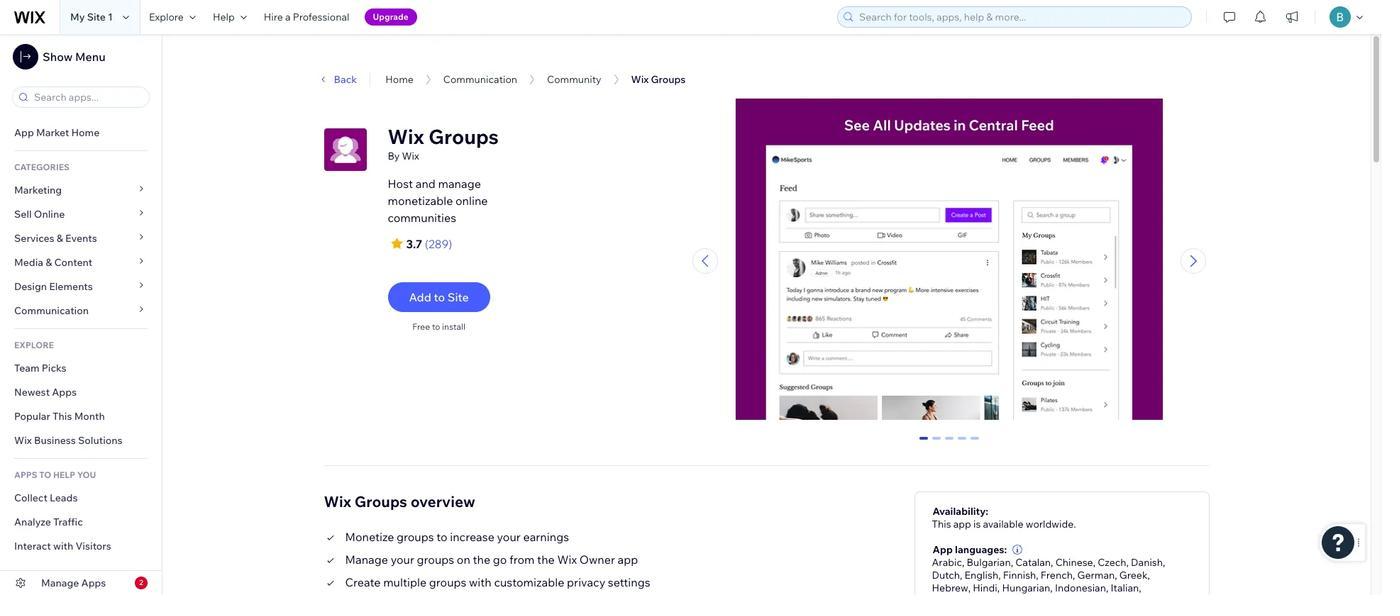 Task type: locate. For each thing, give the bounding box(es) containing it.
, left italian
[[1106, 582, 1109, 594]]

popular this month
[[14, 410, 105, 423]]

0 horizontal spatial with
[[53, 540, 73, 553]]

site inside button
[[448, 290, 469, 304]]

manage down interact with visitors
[[41, 577, 79, 590]]

0 vertical spatial 2
[[947, 437, 952, 450]]

business
[[34, 434, 76, 447]]

groups down wix groups overview
[[397, 530, 434, 544]]

wix right the 'community'
[[631, 73, 649, 86]]

& inside 'link'
[[57, 232, 63, 245]]

0 vertical spatial communication link
[[443, 73, 517, 86]]

this inside popular this month link
[[53, 410, 72, 423]]

home right back
[[385, 73, 414, 86]]

1 vertical spatial 2
[[139, 578, 143, 587]]

wix groups logo image
[[324, 128, 366, 171]]

1 vertical spatial this
[[932, 518, 951, 530]]

settings
[[608, 575, 650, 589]]

add to site button
[[388, 282, 490, 312]]

0 vertical spatial apps
[[52, 386, 77, 399]]

design
[[14, 280, 47, 293]]

0 vertical spatial site
[[87, 11, 106, 23]]

with down traffic
[[53, 540, 73, 553]]

to right the free
[[432, 321, 440, 332]]

0 vertical spatial home
[[385, 73, 414, 86]]

manage your groups on the go from the wix owner app
[[345, 552, 638, 567]]

2 vertical spatial groups
[[355, 492, 407, 511]]

0 horizontal spatial 1
[[108, 11, 113, 23]]

1 horizontal spatial groups
[[429, 124, 499, 149]]

1 vertical spatial communication link
[[0, 299, 162, 323]]

interact with visitors link
[[0, 534, 162, 558]]

media
[[14, 256, 43, 269]]

content
[[54, 256, 92, 269]]

services & events link
[[0, 226, 162, 250]]

danish
[[1131, 556, 1163, 569]]

1 vertical spatial manage
[[41, 577, 79, 590]]

0 horizontal spatial 2
[[139, 578, 143, 587]]

manage apps
[[41, 577, 106, 590]]

app inside sidebar element
[[14, 126, 34, 139]]

site right my
[[87, 11, 106, 23]]

0 vertical spatial &
[[57, 232, 63, 245]]

sell online
[[14, 208, 65, 221]]

, right hindi
[[998, 569, 1001, 582]]

0 horizontal spatial your
[[391, 552, 414, 567]]

wix up by
[[388, 124, 424, 149]]

to right add
[[434, 290, 445, 304]]

groups left on
[[417, 552, 454, 567]]

chinese
[[1056, 556, 1093, 569]]

overview
[[411, 492, 475, 511]]

groups
[[651, 73, 686, 86], [429, 124, 499, 149], [355, 492, 407, 511]]

1 horizontal spatial app
[[953, 518, 971, 530]]

, down danish
[[1139, 582, 1141, 594]]

worldwide.
[[1026, 518, 1076, 530]]

2 vertical spatial to
[[437, 530, 447, 544]]

0 horizontal spatial groups
[[355, 492, 407, 511]]

collect leads link
[[0, 486, 162, 510]]

free to install
[[412, 321, 465, 332]]

1 horizontal spatial communication
[[443, 73, 517, 86]]

german
[[1077, 569, 1115, 582]]

1 vertical spatial 1
[[934, 437, 940, 450]]

, left french
[[1036, 569, 1039, 582]]

0 horizontal spatial app
[[14, 126, 34, 139]]

your up go at the left of page
[[497, 530, 521, 544]]

collect
[[14, 492, 47, 504]]

to
[[434, 290, 445, 304], [432, 321, 440, 332], [437, 530, 447, 544]]

app for app market home
[[14, 126, 34, 139]]

groups
[[397, 530, 434, 544], [417, 552, 454, 567], [429, 575, 466, 589]]

wix groups preview 0 image
[[736, 99, 1163, 427]]

french
[[1041, 569, 1073, 582]]

finnish
[[1003, 569, 1036, 582]]

wix groups
[[631, 73, 686, 86]]

hebrew
[[932, 582, 968, 594]]

hungarian
[[1002, 582, 1050, 594]]

collect leads
[[14, 492, 78, 504]]

1 horizontal spatial manage
[[345, 552, 388, 567]]

app inside availability: this app is available worldwide.
[[953, 518, 971, 530]]

0 vertical spatial groups
[[651, 73, 686, 86]]

wix inside button
[[631, 73, 649, 86]]

site up the install
[[448, 290, 469, 304]]

2 vertical spatial groups
[[429, 575, 466, 589]]

customizable
[[494, 575, 564, 589]]

1 horizontal spatial the
[[537, 552, 555, 567]]

, left english
[[960, 569, 962, 582]]

wix for wix groups
[[631, 73, 649, 86]]

traffic
[[53, 516, 83, 529]]

services
[[14, 232, 54, 245]]

this for popular
[[53, 410, 72, 423]]

add to site
[[409, 290, 469, 304]]

explore
[[149, 11, 184, 23]]

1 vertical spatial with
[[469, 575, 492, 589]]

1 vertical spatial groups
[[417, 552, 454, 567]]

manage
[[345, 552, 388, 567], [41, 577, 79, 590]]

app up settings
[[618, 552, 638, 567]]

0 vertical spatial communication
[[443, 73, 517, 86]]

apps down the visitors
[[81, 577, 106, 590]]

site
[[87, 11, 106, 23], [448, 290, 469, 304]]

app
[[953, 518, 971, 530], [618, 552, 638, 567]]

popular
[[14, 410, 50, 423]]

apps inside 'newest apps' link
[[52, 386, 77, 399]]

2 horizontal spatial groups
[[651, 73, 686, 86]]

app up dutch
[[933, 543, 953, 556]]

with
[[53, 540, 73, 553], [469, 575, 492, 589]]

0 vertical spatial manage
[[345, 552, 388, 567]]

arabic , bulgarian , catalan , chinese , czech , danish , dutch , english , finnish , french , german , greek , hebrew , hindi , hungarian , indonesian , italian ,
[[932, 556, 1168, 594]]

show menu button
[[13, 44, 105, 70]]

communication link
[[443, 73, 517, 86], [0, 299, 162, 323]]

0
[[921, 437, 927, 450]]

0 vertical spatial your
[[497, 530, 521, 544]]

leads
[[50, 492, 78, 504]]

app left the market
[[14, 126, 34, 139]]

app for app languages:
[[933, 543, 953, 556]]

home right the market
[[71, 126, 100, 139]]

manage down monetize on the left bottom of page
[[345, 552, 388, 567]]

a
[[285, 11, 291, 23]]

0 horizontal spatial communication
[[14, 304, 91, 317]]

back
[[334, 73, 357, 86]]

0 horizontal spatial apps
[[52, 386, 77, 399]]

Search for tools, apps, help & more... field
[[855, 7, 1187, 27]]

groups inside wix groups by wix
[[429, 124, 499, 149]]

sell online link
[[0, 202, 162, 226]]

app left is
[[953, 518, 971, 530]]

1 horizontal spatial app
[[933, 543, 953, 556]]

1 vertical spatial app
[[618, 552, 638, 567]]

0 horizontal spatial manage
[[41, 577, 79, 590]]

0 horizontal spatial the
[[473, 552, 490, 567]]

apps up popular this month
[[52, 386, 77, 399]]

groups for your
[[417, 552, 454, 567]]

wix down popular
[[14, 434, 32, 447]]

1 vertical spatial home
[[71, 126, 100, 139]]

analyze
[[14, 516, 51, 529]]

2 left the 3 at the bottom
[[947, 437, 952, 450]]

1 right my
[[108, 11, 113, 23]]

0 vertical spatial with
[[53, 540, 73, 553]]

app market home link
[[0, 121, 162, 145]]

& left the events
[[57, 232, 63, 245]]

1 horizontal spatial &
[[57, 232, 63, 245]]

app
[[14, 126, 34, 139], [933, 543, 953, 556]]

market
[[36, 126, 69, 139]]

0 vertical spatial to
[[434, 290, 445, 304]]

wix
[[631, 73, 649, 86], [388, 124, 424, 149], [402, 150, 419, 162], [14, 434, 32, 447], [324, 492, 351, 511], [557, 552, 577, 567]]

to
[[39, 470, 51, 480]]

home inside sidebar element
[[71, 126, 100, 139]]

popular this month link
[[0, 404, 162, 429]]

1 vertical spatial communication
[[14, 304, 91, 317]]

groups inside button
[[651, 73, 686, 86]]

host and manage monetizable online communities
[[388, 177, 488, 225]]

0 horizontal spatial communication link
[[0, 299, 162, 323]]

this up "wix business solutions"
[[53, 410, 72, 423]]

0 vertical spatial app
[[953, 518, 971, 530]]

my site 1
[[70, 11, 113, 23]]

wix up monetize on the left bottom of page
[[324, 492, 351, 511]]

this inside availability: this app is available worldwide.
[[932, 518, 951, 530]]

0 horizontal spatial app
[[618, 552, 638, 567]]

wix groups by wix
[[388, 124, 499, 162]]

wix business solutions
[[14, 434, 122, 447]]

,
[[962, 556, 965, 569], [1011, 556, 1013, 569], [1051, 556, 1053, 569], [1093, 556, 1096, 569], [1126, 556, 1129, 569], [1163, 556, 1165, 569], [960, 569, 962, 582], [998, 569, 1001, 582], [1036, 569, 1039, 582], [1073, 569, 1075, 582], [1115, 569, 1117, 582], [1148, 569, 1150, 582], [968, 582, 971, 594], [997, 582, 1000, 594], [1050, 582, 1053, 594], [1106, 582, 1109, 594], [1139, 582, 1141, 594]]

this left is
[[932, 518, 951, 530]]

month
[[74, 410, 105, 423]]

, left german
[[1073, 569, 1075, 582]]

& for content
[[46, 256, 52, 269]]

the down earnings
[[537, 552, 555, 567]]

apps for newest apps
[[52, 386, 77, 399]]

to for free
[[432, 321, 440, 332]]

, left 'indonesian'
[[1050, 582, 1053, 594]]

0 vertical spatial app
[[14, 126, 34, 139]]

to inside button
[[434, 290, 445, 304]]

0 horizontal spatial this
[[53, 410, 72, 423]]

4
[[972, 437, 978, 450]]

0 horizontal spatial home
[[71, 126, 100, 139]]

to left increase
[[437, 530, 447, 544]]

analyze traffic
[[14, 516, 83, 529]]

visitors
[[76, 540, 111, 553]]

wix for wix groups by wix
[[388, 124, 424, 149]]

1 vertical spatial &
[[46, 256, 52, 269]]

my
[[70, 11, 85, 23]]

with down manage your groups on the go from the wix owner app
[[469, 575, 492, 589]]

1 vertical spatial your
[[391, 552, 414, 567]]

1 horizontal spatial site
[[448, 290, 469, 304]]

, left chinese
[[1051, 556, 1053, 569]]

manage inside sidebar element
[[41, 577, 79, 590]]

& right media
[[46, 256, 52, 269]]

0 vertical spatial this
[[53, 410, 72, 423]]

home
[[385, 73, 414, 86], [71, 126, 100, 139]]

1 vertical spatial groups
[[429, 124, 499, 149]]

hire a professional
[[264, 11, 349, 23]]

1 horizontal spatial this
[[932, 518, 951, 530]]

hire
[[264, 11, 283, 23]]

catalan
[[1015, 556, 1051, 569]]

2 right manage apps
[[139, 578, 143, 587]]

0 1 2 3 4
[[921, 437, 978, 450]]

1 vertical spatial to
[[432, 321, 440, 332]]

wix groups button
[[624, 69, 693, 90]]

the right on
[[473, 552, 490, 567]]

1 right 0
[[934, 437, 940, 450]]

1 horizontal spatial with
[[469, 575, 492, 589]]

1 vertical spatial site
[[448, 290, 469, 304]]

1 vertical spatial apps
[[81, 577, 106, 590]]

0 vertical spatial 1
[[108, 11, 113, 23]]

0 horizontal spatial site
[[87, 11, 106, 23]]

1 vertical spatial app
[[933, 543, 953, 556]]

wix inside sidebar element
[[14, 434, 32, 447]]

apps
[[14, 470, 37, 480]]

hindi
[[973, 582, 997, 594]]

0 horizontal spatial &
[[46, 256, 52, 269]]

this
[[53, 410, 72, 423], [932, 518, 951, 530]]

groups down on
[[429, 575, 466, 589]]

1 horizontal spatial your
[[497, 530, 521, 544]]

your up multiple on the left of the page
[[391, 552, 414, 567]]

1 horizontal spatial apps
[[81, 577, 106, 590]]

hire a professional link
[[255, 0, 358, 34]]



Task type: describe. For each thing, give the bounding box(es) containing it.
community
[[547, 73, 601, 86]]

1 horizontal spatial 1
[[934, 437, 940, 450]]

host
[[388, 177, 413, 191]]

1 horizontal spatial 2
[[947, 437, 952, 450]]

app market home
[[14, 126, 100, 139]]

you
[[77, 470, 96, 480]]

available
[[983, 518, 1023, 530]]

and
[[416, 177, 436, 191]]

wix for wix groups overview
[[324, 492, 351, 511]]

Search apps... field
[[30, 87, 145, 107]]

upgrade
[[373, 11, 409, 22]]

design elements
[[14, 280, 93, 293]]

create multiple groups with customizable privacy settings
[[345, 575, 650, 589]]

english
[[965, 569, 998, 582]]

, left finnish
[[997, 582, 1000, 594]]

, right greek
[[1163, 556, 1165, 569]]

newest apps link
[[0, 380, 162, 404]]

apps for manage apps
[[81, 577, 106, 590]]

media & content link
[[0, 250, 162, 275]]

availability: this app is available worldwide.
[[932, 505, 1076, 530]]

manage for manage apps
[[41, 577, 79, 590]]

owner
[[579, 552, 615, 567]]

elements
[[49, 280, 93, 293]]

3.7 ( 289 )
[[406, 237, 452, 251]]

wix groups overview
[[324, 492, 475, 511]]

by
[[388, 150, 400, 162]]

groups for wix groups by wix
[[429, 124, 499, 149]]

professional
[[293, 11, 349, 23]]

install
[[442, 321, 465, 332]]

explore
[[14, 340, 54, 350]]

show
[[43, 50, 73, 64]]

analyze traffic link
[[0, 510, 162, 534]]

(
[[425, 237, 429, 251]]

help
[[53, 470, 75, 480]]

help
[[213, 11, 235, 23]]

, right italian
[[1148, 569, 1150, 582]]

solutions
[[78, 434, 122, 447]]

communication link inside sidebar element
[[0, 299, 162, 323]]

newest apps
[[14, 386, 77, 399]]

2 the from the left
[[537, 552, 555, 567]]

1 horizontal spatial communication link
[[443, 73, 517, 86]]

newest
[[14, 386, 50, 399]]

3
[[959, 437, 965, 450]]

multiple
[[383, 575, 427, 589]]

, left catalan
[[1011, 556, 1013, 569]]

dutch
[[932, 569, 960, 582]]

manage
[[438, 177, 481, 191]]

1 horizontal spatial home
[[385, 73, 414, 86]]

, left czech
[[1093, 556, 1096, 569]]

go
[[493, 552, 507, 567]]

groups for wix groups
[[651, 73, 686, 86]]

, left hindi
[[968, 582, 971, 594]]

0 vertical spatial groups
[[397, 530, 434, 544]]

back button
[[317, 73, 357, 86]]

team
[[14, 362, 39, 375]]

groups for multiple
[[429, 575, 466, 589]]

add
[[409, 290, 431, 304]]

categories
[[14, 162, 70, 172]]

& for events
[[57, 232, 63, 245]]

communication inside sidebar element
[[14, 304, 91, 317]]

bulgarian
[[967, 556, 1011, 569]]

groups for wix groups overview
[[355, 492, 407, 511]]

sidebar element
[[0, 34, 162, 595]]

to for add
[[434, 290, 445, 304]]

marketing
[[14, 184, 62, 197]]

, left greek
[[1115, 569, 1117, 582]]

design elements link
[[0, 275, 162, 299]]

interact with visitors
[[14, 540, 111, 553]]

indonesian
[[1055, 582, 1106, 594]]

monetize
[[345, 530, 394, 544]]

, left danish
[[1126, 556, 1129, 569]]

with inside sidebar element
[[53, 540, 73, 553]]

privacy
[[567, 575, 605, 589]]

menu
[[75, 50, 105, 64]]

2 inside sidebar element
[[139, 578, 143, 587]]

team picks
[[14, 362, 66, 375]]

create
[[345, 575, 381, 589]]

wix up privacy
[[557, 552, 577, 567]]

wix business solutions link
[[0, 429, 162, 453]]

this for availability:
[[932, 518, 951, 530]]

team picks link
[[0, 356, 162, 380]]

picks
[[42, 362, 66, 375]]

online
[[455, 194, 488, 208]]

show menu
[[43, 50, 105, 64]]

arabic
[[932, 556, 962, 569]]

289
[[429, 237, 449, 251]]

wix for wix business solutions
[[14, 434, 32, 447]]

czech
[[1098, 556, 1126, 569]]

1 the from the left
[[473, 552, 490, 567]]

earnings
[[523, 530, 569, 544]]

greek
[[1119, 569, 1148, 582]]

marketing link
[[0, 178, 162, 202]]

, right dutch
[[962, 556, 965, 569]]

3.7
[[406, 237, 422, 251]]

community link
[[547, 73, 601, 86]]

manage for manage your groups on the go from the wix owner app
[[345, 552, 388, 567]]

home link
[[385, 73, 414, 86]]

wix right by
[[402, 150, 419, 162]]

increase
[[450, 530, 494, 544]]

online
[[34, 208, 65, 221]]

)
[[449, 237, 452, 251]]

sell
[[14, 208, 32, 221]]



Task type: vqa. For each thing, say whether or not it's contained in the screenshot.
Availability: This app is available worldwide.
yes



